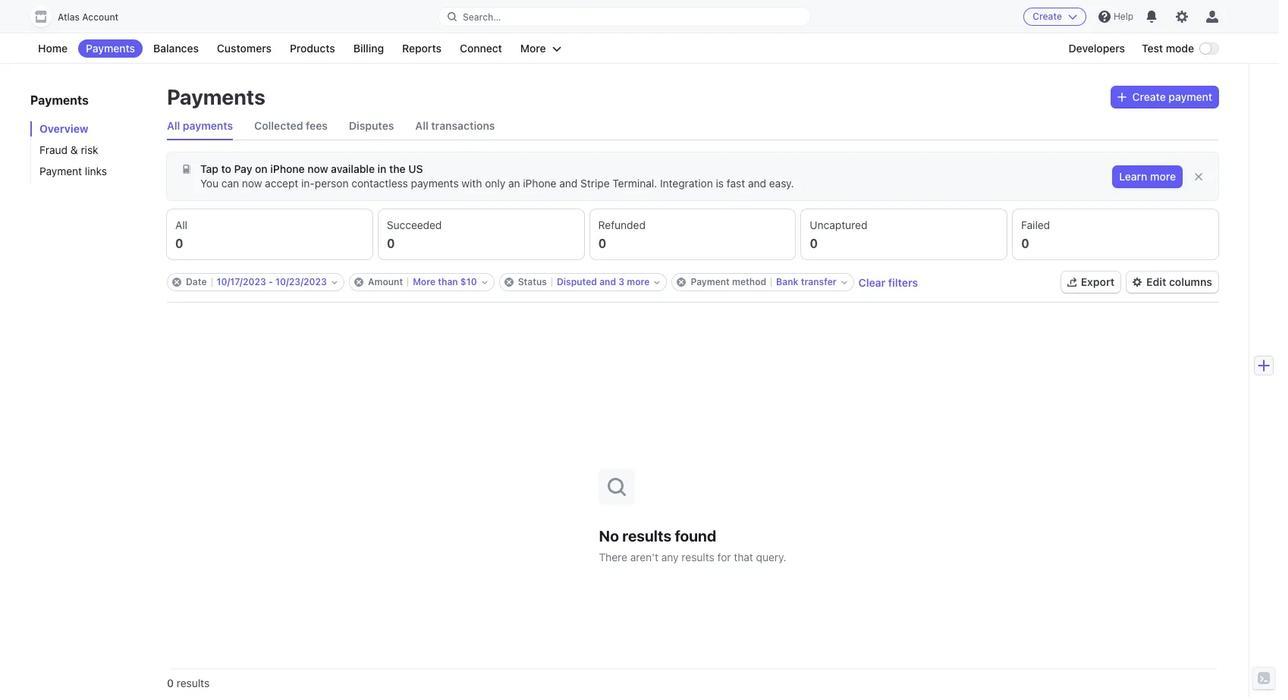 Task type: vqa. For each thing, say whether or not it's contained in the screenshot.
Tap to Pay on iPhone now available in the US You can now accept in-person contactless payments with only an iPhone and Stripe Terminal. Integration is fast and easy.
yes



Task type: describe. For each thing, give the bounding box(es) containing it.
all for payments
[[167, 119, 180, 132]]

10/17/2023 - 10/23/2023
[[217, 276, 327, 288]]

fraud & risk link
[[30, 143, 152, 158]]

collected fees link
[[254, 112, 328, 140]]

results for 0
[[177, 677, 210, 690]]

on
[[255, 162, 268, 175]]

0 vertical spatial iphone
[[270, 162, 305, 175]]

learn more
[[1119, 170, 1176, 183]]

home link
[[30, 39, 75, 58]]

clear filters button
[[859, 276, 918, 289]]

0 for failed 0
[[1022, 237, 1030, 250]]

contactless
[[352, 177, 408, 190]]

remove date image
[[172, 278, 181, 287]]

Search… text field
[[439, 7, 810, 26]]

columns
[[1169, 275, 1213, 288]]

collected
[[254, 119, 303, 132]]

disputed and 3 more
[[557, 276, 650, 288]]

refunded
[[598, 219, 646, 231]]

no results found there aren't any results for that query.
[[599, 527, 787, 563]]

search…
[[463, 11, 501, 22]]

products
[[290, 42, 335, 55]]

1 vertical spatial svg image
[[182, 165, 191, 174]]

1 vertical spatial now
[[242, 177, 262, 190]]

bank
[[776, 276, 799, 288]]

learn more link
[[1113, 166, 1182, 187]]

connect link
[[452, 39, 510, 58]]

edit date image
[[332, 279, 338, 285]]

clear filters toolbar
[[167, 273, 918, 291]]

learn
[[1119, 170, 1148, 183]]

payment links
[[39, 165, 107, 178]]

query.
[[756, 551, 787, 563]]

remove payment method image
[[677, 278, 686, 287]]

remove amount image
[[354, 278, 363, 287]]

results for no
[[622, 527, 672, 544]]

available
[[331, 162, 375, 175]]

fraud & risk
[[39, 143, 98, 156]]

create for create payment
[[1133, 90, 1166, 103]]

pay
[[234, 162, 252, 175]]

atlas
[[58, 11, 80, 23]]

atlas account button
[[30, 6, 134, 27]]

payments link
[[78, 39, 143, 58]]

payments down account
[[86, 42, 135, 55]]

3
[[619, 276, 625, 288]]

more for more than $10
[[413, 276, 436, 288]]

payment for payment method
[[691, 276, 730, 288]]

account
[[82, 11, 119, 23]]

payments up 'overview'
[[30, 93, 89, 107]]

edit amount image
[[482, 279, 488, 285]]

uncaptured
[[810, 219, 868, 231]]

create payment
[[1133, 90, 1213, 103]]

tab list containing 0
[[167, 209, 1219, 260]]

links
[[85, 165, 107, 178]]

overview link
[[30, 121, 152, 137]]

fraud
[[39, 143, 68, 156]]

clear
[[859, 276, 886, 289]]

with
[[462, 177, 482, 190]]

uncaptured 0
[[810, 219, 868, 250]]

$10
[[460, 276, 477, 288]]

filters
[[888, 276, 918, 289]]

remove status image
[[504, 278, 513, 287]]

any
[[662, 551, 679, 563]]

payment for payment links
[[39, 165, 82, 178]]

easy.
[[769, 177, 794, 190]]

disputes
[[349, 119, 394, 132]]

connect
[[460, 42, 502, 55]]

notifications image
[[1146, 11, 1158, 23]]

payments up all payments
[[167, 84, 266, 109]]

you
[[200, 177, 219, 190]]

0 for uncaptured 0
[[810, 237, 818, 250]]

and inside clear filters toolbar
[[600, 276, 616, 288]]

in-
[[301, 177, 315, 190]]

create button
[[1024, 8, 1087, 26]]

customers link
[[209, 39, 279, 58]]

balances link
[[146, 39, 206, 58]]

aren't
[[630, 551, 659, 563]]

all for 0
[[175, 219, 187, 231]]

all for transactions
[[415, 119, 429, 132]]

more than $10
[[413, 276, 477, 288]]

tap to pay on iphone now available in the us you can now accept in-person contactless payments with only an iphone and stripe terminal. integration is fast and easy.
[[200, 162, 794, 190]]

is
[[716, 177, 724, 190]]

person
[[315, 177, 349, 190]]

billing
[[353, 42, 384, 55]]

0 for succeeded 0
[[387, 237, 395, 250]]

test
[[1142, 42, 1163, 55]]



Task type: locate. For each thing, give the bounding box(es) containing it.
found
[[675, 527, 716, 544]]

tab list
[[167, 112, 1219, 140], [167, 209, 1219, 260]]

svg image left tap on the left top of page
[[182, 165, 191, 174]]

0 for all 0
[[175, 237, 183, 250]]

0 for refunded 0
[[598, 237, 606, 250]]

10/23/2023
[[275, 276, 327, 288]]

clear filters
[[859, 276, 918, 289]]

more right 3
[[627, 276, 650, 288]]

1 horizontal spatial and
[[600, 276, 616, 288]]

svg image inside create payment popup button
[[1117, 93, 1127, 102]]

now down pay
[[242, 177, 262, 190]]

results
[[622, 527, 672, 544], [682, 551, 715, 563], [177, 677, 210, 690]]

export
[[1081, 275, 1115, 288]]

bank transfer
[[776, 276, 837, 288]]

0 vertical spatial now
[[308, 162, 328, 175]]

in
[[378, 162, 387, 175]]

create payment button
[[1111, 87, 1219, 108]]

payments up tap on the left top of page
[[183, 119, 233, 132]]

create up developers "link"
[[1033, 11, 1062, 22]]

1 horizontal spatial create
[[1133, 90, 1166, 103]]

payments inside tap to pay on iphone now available in the us you can now accept in-person contactless payments with only an iphone and stripe terminal. integration is fast and easy.
[[411, 177, 459, 190]]

Search… search field
[[439, 7, 810, 26]]

1 horizontal spatial results
[[622, 527, 672, 544]]

create inside create button
[[1033, 11, 1062, 22]]

only
[[485, 177, 506, 190]]

0 horizontal spatial now
[[242, 177, 262, 190]]

0 inside succeeded 0
[[387, 237, 395, 250]]

1 horizontal spatial more
[[1150, 170, 1176, 183]]

2 horizontal spatial results
[[682, 551, 715, 563]]

create inside create payment popup button
[[1133, 90, 1166, 103]]

and
[[559, 177, 578, 190], [748, 177, 766, 190], [600, 276, 616, 288]]

2 horizontal spatial and
[[748, 177, 766, 190]]

0 vertical spatial svg image
[[1117, 93, 1127, 102]]

1 tab list from the top
[[167, 112, 1219, 140]]

1 vertical spatial results
[[682, 551, 715, 563]]

0 vertical spatial more
[[520, 42, 546, 55]]

stripe
[[581, 177, 610, 190]]

products link
[[282, 39, 343, 58]]

0 vertical spatial create
[[1033, 11, 1062, 22]]

than
[[438, 276, 458, 288]]

terminal.
[[613, 177, 657, 190]]

payment method
[[691, 276, 766, 288]]

all transactions
[[415, 119, 495, 132]]

all inside all payments link
[[167, 119, 180, 132]]

1 vertical spatial payment
[[691, 276, 730, 288]]

0 horizontal spatial and
[[559, 177, 578, 190]]

reports link
[[395, 39, 449, 58]]

developers
[[1069, 42, 1125, 55]]

0 inside all 0
[[175, 237, 183, 250]]

svg image left create payment on the right of the page
[[1117, 93, 1127, 102]]

fees
[[306, 119, 328, 132]]

edit columns button
[[1127, 272, 1219, 293]]

refunded 0
[[598, 219, 646, 250]]

reports
[[402, 42, 442, 55]]

tab list containing all payments
[[167, 112, 1219, 140]]

can
[[221, 177, 239, 190]]

edit columns
[[1147, 275, 1213, 288]]

more right connect at the left top of page
[[520, 42, 546, 55]]

payments down us
[[411, 177, 459, 190]]

method
[[732, 276, 766, 288]]

succeeded 0
[[387, 219, 442, 250]]

payment links link
[[30, 164, 152, 179]]

edit payment method image
[[841, 279, 847, 285]]

developers link
[[1061, 39, 1133, 58]]

2 vertical spatial results
[[177, 677, 210, 690]]

an
[[508, 177, 520, 190]]

0 horizontal spatial results
[[177, 677, 210, 690]]

payments inside tab list
[[183, 119, 233, 132]]

integration
[[660, 177, 713, 190]]

0 vertical spatial results
[[622, 527, 672, 544]]

all payments link
[[167, 112, 233, 140]]

transfer
[[801, 276, 837, 288]]

all
[[167, 119, 180, 132], [415, 119, 429, 132], [175, 219, 187, 231]]

0 vertical spatial payments
[[183, 119, 233, 132]]

1 horizontal spatial now
[[308, 162, 328, 175]]

1 vertical spatial iphone
[[523, 177, 557, 190]]

and left 3
[[600, 276, 616, 288]]

all transactions link
[[415, 112, 495, 140]]

1 horizontal spatial more
[[520, 42, 546, 55]]

no
[[599, 527, 619, 544]]

1 vertical spatial payments
[[411, 177, 459, 190]]

customers
[[217, 42, 272, 55]]

tab list up remove payment method image
[[167, 209, 1219, 260]]

0 horizontal spatial create
[[1033, 11, 1062, 22]]

tap
[[200, 162, 218, 175]]

1 horizontal spatial svg image
[[1117, 93, 1127, 102]]

payment down fraud
[[39, 165, 82, 178]]

more right learn
[[1150, 170, 1176, 183]]

the
[[389, 162, 406, 175]]

for
[[718, 551, 731, 563]]

0 horizontal spatial payment
[[39, 165, 82, 178]]

more button
[[513, 39, 569, 58]]

iphone right an
[[523, 177, 557, 190]]

balances
[[153, 42, 199, 55]]

1 vertical spatial more
[[413, 276, 436, 288]]

create for create
[[1033, 11, 1062, 22]]

iphone up accept
[[270, 162, 305, 175]]

now up in-
[[308, 162, 328, 175]]

help
[[1114, 11, 1134, 22]]

1 horizontal spatial payment
[[691, 276, 730, 288]]

test mode
[[1142, 42, 1194, 55]]

all 0
[[175, 219, 187, 250]]

status
[[518, 276, 547, 288]]

0 horizontal spatial iphone
[[270, 162, 305, 175]]

0
[[175, 237, 183, 250], [387, 237, 395, 250], [598, 237, 606, 250], [810, 237, 818, 250], [1022, 237, 1030, 250], [167, 677, 174, 690]]

more inside the learn more link
[[1150, 170, 1176, 183]]

2 tab list from the top
[[167, 209, 1219, 260]]

help button
[[1093, 5, 1140, 29]]

0 horizontal spatial payments
[[183, 119, 233, 132]]

and left stripe
[[559, 177, 578, 190]]

amount
[[368, 276, 403, 288]]

and right fast
[[748, 177, 766, 190]]

more left the than
[[413, 276, 436, 288]]

0 vertical spatial tab list
[[167, 112, 1219, 140]]

0 horizontal spatial more
[[413, 276, 436, 288]]

0 horizontal spatial svg image
[[182, 165, 191, 174]]

&
[[70, 143, 78, 156]]

tab list up integration
[[167, 112, 1219, 140]]

date
[[186, 276, 207, 288]]

now
[[308, 162, 328, 175], [242, 177, 262, 190]]

payments
[[86, 42, 135, 55], [167, 84, 266, 109], [30, 93, 89, 107]]

disputed
[[557, 276, 597, 288]]

1 horizontal spatial iphone
[[523, 177, 557, 190]]

0 horizontal spatial more
[[627, 276, 650, 288]]

us
[[408, 162, 423, 175]]

1 horizontal spatial payments
[[411, 177, 459, 190]]

create left payment
[[1133, 90, 1166, 103]]

0 inside refunded 0
[[598, 237, 606, 250]]

more inside more button
[[520, 42, 546, 55]]

0 inside the failed 0
[[1022, 237, 1030, 250]]

payment
[[1169, 90, 1213, 103]]

billing link
[[346, 39, 392, 58]]

10/17/2023
[[217, 276, 266, 288]]

failed 0
[[1022, 219, 1050, 250]]

export button
[[1061, 272, 1121, 293]]

disputes link
[[349, 112, 394, 140]]

create
[[1033, 11, 1062, 22], [1133, 90, 1166, 103]]

fast
[[727, 177, 745, 190]]

transactions
[[431, 119, 495, 132]]

0 results
[[167, 677, 210, 690]]

svg image
[[1117, 93, 1127, 102], [182, 165, 191, 174]]

0 vertical spatial more
[[1150, 170, 1176, 183]]

that
[[734, 551, 753, 563]]

edit
[[1147, 275, 1167, 288]]

accept
[[265, 177, 298, 190]]

payment right remove payment method image
[[691, 276, 730, 288]]

mode
[[1166, 42, 1194, 55]]

more for more
[[520, 42, 546, 55]]

1 vertical spatial create
[[1133, 90, 1166, 103]]

collected fees
[[254, 119, 328, 132]]

0 vertical spatial payment
[[39, 165, 82, 178]]

1 vertical spatial tab list
[[167, 209, 1219, 260]]

more inside clear filters toolbar
[[627, 276, 650, 288]]

more
[[520, 42, 546, 55], [413, 276, 436, 288]]

overview
[[39, 122, 89, 135]]

1 vertical spatial more
[[627, 276, 650, 288]]

edit status image
[[654, 279, 661, 285]]

payment inside clear filters toolbar
[[691, 276, 730, 288]]

more inside clear filters toolbar
[[413, 276, 436, 288]]

risk
[[81, 143, 98, 156]]

0 inside uncaptured 0
[[810, 237, 818, 250]]



